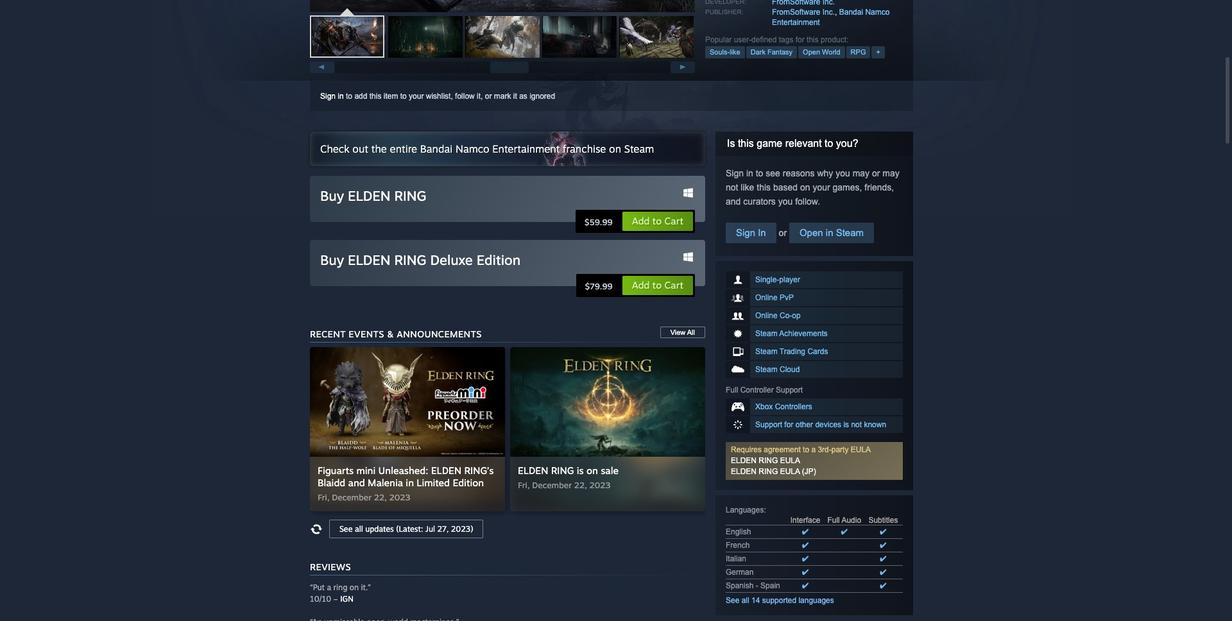 Task type: locate. For each thing, give the bounding box(es) containing it.
sign in to see reasons why you may or may not like this based on your games, friends, and curators you follow.
[[726, 168, 900, 207]]

add right "$59.99"
[[632, 215, 650, 227]]

0 horizontal spatial not
[[726, 182, 738, 193]]

1 buy from the top
[[320, 187, 344, 204]]

1 vertical spatial all
[[742, 596, 749, 605]]

2023)
[[451, 524, 473, 534]]

a inside the "put a ring on it." 10/10 – ign
[[327, 583, 331, 592]]

1 horizontal spatial entertainment
[[772, 18, 820, 27]]

0 horizontal spatial see
[[339, 524, 353, 534]]

add right $79.99
[[632, 279, 650, 291]]

0 vertical spatial for
[[796, 35, 805, 44]]

may up games,
[[853, 168, 870, 178]]

0 vertical spatial namco
[[865, 8, 890, 17]]

and inside sign in to see reasons why you may or may not like this based on your games, friends, and curators you follow.
[[726, 196, 741, 207]]

2 cart from the top
[[665, 279, 683, 291]]

buy
[[320, 187, 344, 204], [320, 252, 344, 268]]

or inside sign in to see reasons why you may or may not like this based on your games, friends, and curators you follow.
[[872, 168, 880, 178]]

view all
[[670, 329, 695, 336]]

0 horizontal spatial like
[[730, 48, 740, 56]]

world
[[822, 48, 840, 56]]

franchise
[[563, 142, 606, 155]]

fri, december 22, 2023 down elden ring is on sale
[[518, 480, 611, 490]]

spain
[[760, 581, 780, 590]]

entertainment down "as"
[[492, 142, 560, 155]]

namco down "it,"
[[456, 142, 489, 155]]

1 vertical spatial edition
[[453, 477, 484, 489]]

recent events & announcements
[[310, 329, 482, 339]]

1 vertical spatial namco
[[456, 142, 489, 155]]

add to cart for buy elden ring deluxe edition
[[632, 279, 683, 291]]

and
[[726, 196, 741, 207], [348, 477, 365, 489]]

this up open world
[[807, 35, 819, 44]]

steam up the steam cloud
[[755, 347, 778, 356]]

1 vertical spatial see
[[726, 596, 740, 605]]

you up games,
[[836, 168, 850, 178]]

in down sign in to see reasons why you may or may not like this based on your games, friends, and curators you follow.
[[826, 227, 833, 238]]

known
[[864, 420, 886, 429]]

check
[[320, 142, 350, 155]]

+
[[876, 48, 880, 56]]

0 horizontal spatial is
[[577, 465, 584, 477]]

1 add from the top
[[632, 215, 650, 227]]

0 horizontal spatial full
[[726, 386, 738, 395]]

product:
[[821, 35, 849, 44]]

1 horizontal spatial see
[[726, 596, 740, 605]]

1 vertical spatial 22,
[[374, 492, 387, 502]]

1 online from the top
[[755, 293, 778, 302]]

your inside sign in to see reasons why you may or may not like this based on your games, friends, and curators you follow.
[[813, 182, 830, 193]]

1 vertical spatial 2023
[[389, 492, 410, 502]]

you down based
[[778, 196, 793, 207]]

2 add to cart link from the top
[[622, 275, 694, 296]]

edition inside figuarts mini unleashed: elden ring's blaidd and malenia in limited edition
[[453, 477, 484, 489]]

a left 3rd- on the bottom of page
[[811, 445, 816, 454]]

0 vertical spatial a
[[811, 445, 816, 454]]

see left "updates"
[[339, 524, 353, 534]]

see all 14 supported languages
[[726, 596, 834, 605]]

1 vertical spatial you
[[778, 196, 793, 207]]

may up friends,
[[883, 168, 900, 178]]

full for full controller support
[[726, 386, 738, 395]]

online
[[755, 293, 778, 302], [755, 311, 778, 320]]

fri, down elden ring is on sale
[[518, 480, 530, 490]]

fri, for elden ring is on sale
[[518, 480, 530, 490]]

and right blaidd
[[348, 477, 365, 489]]

0 horizontal spatial namco
[[456, 142, 489, 155]]

bandai right , at the right of page
[[839, 8, 863, 17]]

0 horizontal spatial all
[[355, 524, 363, 534]]

1 vertical spatial your
[[813, 182, 830, 193]]

$59.99
[[585, 217, 613, 227]]

entertainment inside bandai namco entertainment
[[772, 18, 820, 27]]

curators
[[743, 196, 776, 207]]

full left 'audio'
[[827, 516, 840, 525]]

"put a ring on it." 10/10 – ign
[[310, 583, 371, 604]]

fri, down blaidd
[[318, 492, 329, 502]]

0 vertical spatial sign
[[320, 92, 336, 101]]

controllers
[[775, 402, 812, 411]]

eula right party
[[851, 445, 871, 454]]

add to cart link right "$59.99"
[[622, 211, 694, 232]]

to left add
[[346, 92, 352, 101]]

all
[[355, 524, 363, 534], [742, 596, 749, 605]]

or right "it,"
[[485, 92, 492, 101]]

eula down agreement at the right bottom of the page
[[780, 456, 800, 465]]

1 vertical spatial sign
[[726, 168, 744, 178]]

add to cart link
[[622, 211, 694, 232], [622, 275, 694, 296]]

1 add to cart link from the top
[[622, 211, 694, 232]]

popular
[[705, 35, 732, 44]]

1 vertical spatial and
[[348, 477, 365, 489]]

1 vertical spatial add to cart
[[632, 279, 683, 291]]

to up view all link
[[653, 279, 662, 291]]

fri, for figuarts mini unleashed: elden ring's blaidd and malenia in limited edition
[[318, 492, 329, 502]]

0 vertical spatial add
[[632, 215, 650, 227]]

1 cart from the top
[[665, 215, 683, 227]]

like inside sign in to see reasons why you may or may not like this based on your games, friends, and curators you follow.
[[741, 182, 754, 193]]

1 horizontal spatial a
[[811, 445, 816, 454]]

steam cloud link
[[726, 361, 903, 378]]

to right "$59.99"
[[653, 215, 662, 227]]

sign in link
[[320, 92, 344, 101]]

or
[[485, 92, 492, 101], [872, 168, 880, 178], [776, 228, 789, 238]]

sign for sign in to add this item to your wishlist, follow it, or mark it as ignored
[[320, 92, 336, 101]]

sign left add
[[320, 92, 336, 101]]

see down spanish at right bottom
[[726, 596, 740, 605]]

on left it."
[[350, 583, 359, 592]]

xbox controllers
[[755, 402, 812, 411]]

0 horizontal spatial 2023
[[389, 492, 410, 502]]

0 vertical spatial full
[[726, 386, 738, 395]]

0 vertical spatial online
[[755, 293, 778, 302]]

open in steam link
[[789, 223, 874, 243]]

to left see
[[756, 168, 763, 178]]

2 buy from the top
[[320, 252, 344, 268]]

1 vertical spatial cart
[[665, 279, 683, 291]]

22, down elden ring is on sale
[[574, 480, 587, 490]]

ring up elden ring eula (jp) link in the right of the page
[[759, 456, 778, 465]]

add to cart for buy elden ring
[[632, 215, 683, 227]]

1 horizontal spatial for
[[796, 35, 805, 44]]

steam for steam trading cards
[[755, 347, 778, 356]]

0 vertical spatial fri,
[[518, 480, 530, 490]]

sign inside sign in to see reasons why you may or may not like this based on your games, friends, and curators you follow.
[[726, 168, 744, 178]]

1 horizontal spatial all
[[742, 596, 749, 605]]

0 horizontal spatial your
[[409, 92, 424, 101]]

eula left the (jp)
[[780, 467, 800, 476]]

open left world
[[803, 48, 820, 56]]

22, down malenia
[[374, 492, 387, 502]]

0 vertical spatial support
[[776, 386, 803, 395]]

languages :
[[726, 506, 766, 515]]

this inside sign in to see reasons why you may or may not like this based on your games, friends, and curators you follow.
[[757, 182, 771, 193]]

is right devices
[[844, 420, 849, 429]]

0 vertical spatial cart
[[665, 215, 683, 227]]

elden inside figuarts mini unleashed: elden ring's blaidd and malenia in limited edition
[[431, 465, 462, 477]]

edition
[[477, 252, 521, 268], [453, 477, 484, 489]]

0 vertical spatial entertainment
[[772, 18, 820, 27]]

0 vertical spatial december
[[532, 480, 572, 490]]

you
[[836, 168, 850, 178], [778, 196, 793, 207]]

a left the ring
[[327, 583, 331, 592]]

for
[[796, 35, 805, 44], [784, 420, 793, 429]]

all left "updates"
[[355, 524, 363, 534]]

add to cart link for buy elden ring
[[622, 211, 694, 232]]

in left see
[[746, 168, 753, 178]]

supported
[[762, 596, 796, 605]]

1 vertical spatial online
[[755, 311, 778, 320]]

steam
[[624, 142, 654, 155], [836, 227, 864, 238], [755, 329, 778, 338], [755, 347, 778, 356], [755, 365, 778, 374]]

online for online pvp
[[755, 293, 778, 302]]

1 vertical spatial or
[[872, 168, 880, 178]]

0 vertical spatial 22,
[[574, 480, 587, 490]]

$79.99
[[585, 281, 613, 291]]

0 vertical spatial like
[[730, 48, 740, 56]]

1 vertical spatial full
[[827, 516, 840, 525]]

your
[[409, 92, 424, 101], [813, 182, 830, 193]]

0 vertical spatial your
[[409, 92, 424, 101]]

2 online from the top
[[755, 311, 778, 320]]

full left controller
[[726, 386, 738, 395]]

1 horizontal spatial bandai
[[839, 8, 863, 17]]

open world link
[[798, 46, 845, 58]]

online down single-
[[755, 293, 778, 302]]

0 vertical spatial bandai
[[839, 8, 863, 17]]

namco up the +
[[865, 8, 890, 17]]

1 horizontal spatial like
[[741, 182, 754, 193]]

buy elden ring deluxe edition
[[320, 252, 521, 268]]

1 vertical spatial fri, december 22, 2023
[[318, 492, 410, 502]]

mini
[[357, 465, 376, 477]]

steam trading cards
[[755, 347, 828, 356]]

1 vertical spatial eula
[[780, 456, 800, 465]]

or right in
[[776, 228, 789, 238]]

namco
[[865, 8, 890, 17], [456, 142, 489, 155]]

✔
[[802, 528, 809, 537], [841, 528, 848, 537], [880, 528, 887, 537], [802, 541, 809, 550], [880, 541, 887, 550], [802, 554, 809, 563], [880, 554, 887, 563], [802, 568, 809, 577], [880, 568, 887, 577], [802, 581, 809, 590], [880, 581, 887, 590]]

to left you?
[[825, 138, 833, 149]]

2 add to cart from the top
[[632, 279, 683, 291]]

1 vertical spatial bandai
[[420, 142, 453, 155]]

cart for buy elden ring deluxe edition
[[665, 279, 683, 291]]

this up curators at the top right of the page
[[757, 182, 771, 193]]

ring down the entire on the left of page
[[394, 187, 426, 204]]

this right is
[[738, 138, 754, 149]]

0 vertical spatial not
[[726, 182, 738, 193]]

based
[[773, 182, 798, 193]]

to left 3rd- on the bottom of page
[[803, 445, 809, 454]]

to inside requires agreement to a 3rd-party eula elden ring eula elden ring eula (jp)
[[803, 445, 809, 454]]

0 vertical spatial all
[[355, 524, 363, 534]]

not inside sign in to see reasons why you may or may not like this based on your games, friends, and curators you follow.
[[726, 182, 738, 193]]

1 horizontal spatial namco
[[865, 8, 890, 17]]

fri, december 22, 2023 down malenia
[[318, 492, 410, 502]]

follow
[[455, 92, 475, 101]]

december down blaidd
[[332, 492, 372, 502]]

fri, december 22, 2023 for mini
[[318, 492, 410, 502]]

for left other
[[784, 420, 793, 429]]

0 vertical spatial you
[[836, 168, 850, 178]]

1 vertical spatial not
[[851, 420, 862, 429]]

a
[[811, 445, 816, 454], [327, 583, 331, 592]]

single-player
[[755, 275, 800, 284]]

1 vertical spatial is
[[577, 465, 584, 477]]

sign left in
[[736, 227, 755, 238]]

bandai right the entire on the left of page
[[420, 142, 453, 155]]

fantasy
[[768, 48, 793, 56]]

fri,
[[518, 480, 530, 490], [318, 492, 329, 502]]

0 horizontal spatial may
[[853, 168, 870, 178]]

1 vertical spatial december
[[332, 492, 372, 502]]

not down is
[[726, 182, 738, 193]]

not left the known
[[851, 420, 862, 429]]

like down user-
[[730, 48, 740, 56]]

0 horizontal spatial fri,
[[318, 492, 329, 502]]

entertainment
[[772, 18, 820, 27], [492, 142, 560, 155]]

this right add
[[369, 92, 381, 101]]

0 horizontal spatial bandai
[[420, 142, 453, 155]]

1 vertical spatial add to cart link
[[622, 275, 694, 296]]

agreement
[[764, 445, 801, 454]]

view all link
[[660, 327, 705, 338]]

1 add to cart from the top
[[632, 215, 683, 227]]

add to cart right "$59.99"
[[632, 215, 683, 227]]

single-player link
[[726, 271, 903, 288]]

open down follow.
[[800, 227, 823, 238]]

1 horizontal spatial full
[[827, 516, 840, 525]]

rpg link
[[846, 46, 871, 58]]

in for sign in to see reasons why you may or may not like this based on your games, friends, and curators you follow.
[[746, 168, 753, 178]]

for right tags
[[796, 35, 805, 44]]

sign down is
[[726, 168, 744, 178]]

2023 down sale
[[589, 480, 611, 490]]

buy for buy elden ring deluxe edition
[[320, 252, 344, 268]]

0 horizontal spatial fri, december 22, 2023
[[318, 492, 410, 502]]

support up controllers
[[776, 386, 803, 395]]

updates
[[365, 524, 394, 534]]

0 vertical spatial see
[[339, 524, 353, 534]]

in inside sign in to see reasons why you may or may not like this based on your games, friends, and curators you follow.
[[746, 168, 753, 178]]

0 vertical spatial 2023
[[589, 480, 611, 490]]

0 vertical spatial is
[[844, 420, 849, 429]]

1 horizontal spatial may
[[883, 168, 900, 178]]

on right 'franchise' at left
[[609, 142, 621, 155]]

2 vertical spatial or
[[776, 228, 789, 238]]

steam right 'franchise' at left
[[624, 142, 654, 155]]

figuarts
[[318, 465, 354, 477]]

op
[[792, 311, 801, 320]]

1 may from the left
[[853, 168, 870, 178]]

like up curators at the top right of the page
[[741, 182, 754, 193]]

or up friends,
[[872, 168, 880, 178]]

1 vertical spatial like
[[741, 182, 754, 193]]

in left limited
[[406, 477, 414, 489]]

add to cart link up view
[[622, 275, 694, 296]]

your down why
[[813, 182, 830, 193]]

1 horizontal spatial 2023
[[589, 480, 611, 490]]

elden ring is on sale
[[518, 465, 619, 477]]

devices
[[815, 420, 841, 429]]

1 vertical spatial open
[[800, 227, 823, 238]]

steam trading cards link
[[726, 343, 903, 360]]

2 add from the top
[[632, 279, 650, 291]]

1 horizontal spatial and
[[726, 196, 741, 207]]

(latest:
[[396, 524, 423, 534]]

full
[[726, 386, 738, 395], [827, 516, 840, 525]]

steam up full controller support
[[755, 365, 778, 374]]

like
[[730, 48, 740, 56], [741, 182, 754, 193]]

namco inside bandai namco entertainment
[[865, 8, 890, 17]]

is left sale
[[577, 465, 584, 477]]

2 vertical spatial eula
[[780, 467, 800, 476]]

december down elden ring is on sale
[[532, 480, 572, 490]]

online left co-
[[755, 311, 778, 320]]

your left wishlist,
[[409, 92, 424, 101]]

0 vertical spatial fri, december 22, 2023
[[518, 480, 611, 490]]

ring left deluxe
[[394, 252, 426, 268]]

support down xbox
[[755, 420, 782, 429]]

1 horizontal spatial fri, december 22, 2023
[[518, 480, 611, 490]]

it."
[[361, 583, 371, 592]]

2 vertical spatial sign
[[736, 227, 755, 238]]

on up follow.
[[800, 182, 810, 193]]

0 vertical spatial or
[[485, 92, 492, 101]]

to
[[346, 92, 352, 101], [400, 92, 407, 101], [825, 138, 833, 149], [756, 168, 763, 178], [653, 215, 662, 227], [653, 279, 662, 291], [803, 445, 809, 454]]

2023 down malenia
[[389, 492, 410, 502]]

0 vertical spatial add to cart
[[632, 215, 683, 227]]

2 may from the left
[[883, 168, 900, 178]]

1 horizontal spatial is
[[844, 420, 849, 429]]

and left curators at the top right of the page
[[726, 196, 741, 207]]

0 vertical spatial add to cart link
[[622, 211, 694, 232]]

bandai namco entertainment
[[772, 8, 890, 27]]

entertainment down fromsoftware
[[772, 18, 820, 27]]

sign for sign in to see reasons why you may or may not like this based on your games, friends, and curators you follow.
[[726, 168, 744, 178]]

1 vertical spatial fri,
[[318, 492, 329, 502]]

0 vertical spatial buy
[[320, 187, 344, 204]]

1 horizontal spatial fri,
[[518, 480, 530, 490]]

1 horizontal spatial or
[[776, 228, 789, 238]]

in for sign in to add this item to your wishlist, follow it, or mark it as ignored
[[338, 92, 344, 101]]

27,
[[437, 524, 449, 534]]

all left the 14
[[742, 596, 749, 605]]

on inside the "put a ring on it." 10/10 – ign
[[350, 583, 359, 592]]

2 horizontal spatial or
[[872, 168, 880, 178]]

edition right limited
[[453, 477, 484, 489]]

22, for is
[[574, 480, 587, 490]]

0 vertical spatial eula
[[851, 445, 871, 454]]

0 horizontal spatial 22,
[[374, 492, 387, 502]]

steam down the online co-op
[[755, 329, 778, 338]]

online inside 'link'
[[755, 293, 778, 302]]

1 horizontal spatial 22,
[[574, 480, 587, 490]]

0 vertical spatial and
[[726, 196, 741, 207]]

2023 for is
[[589, 480, 611, 490]]

online co-op
[[755, 311, 801, 320]]

0 horizontal spatial entertainment
[[492, 142, 560, 155]]

is
[[844, 420, 849, 429], [577, 465, 584, 477]]

0 vertical spatial open
[[803, 48, 820, 56]]

1 vertical spatial buy
[[320, 252, 344, 268]]

1 vertical spatial a
[[327, 583, 331, 592]]

edition right deluxe
[[477, 252, 521, 268]]

in left add
[[338, 92, 344, 101]]

add to cart up view
[[632, 279, 683, 291]]

1 vertical spatial add
[[632, 279, 650, 291]]



Task type: vqa. For each thing, say whether or not it's contained in the screenshot.
TITAN FORGE GAMES link
no



Task type: describe. For each thing, give the bounding box(es) containing it.
open for open world
[[803, 48, 820, 56]]

(jp)
[[802, 467, 816, 476]]

1 horizontal spatial you
[[836, 168, 850, 178]]

december for figuarts
[[332, 492, 372, 502]]

co-
[[780, 311, 792, 320]]

22, for unleashed:
[[374, 492, 387, 502]]

dark fantasy
[[751, 48, 793, 56]]

jul
[[425, 524, 435, 534]]

open world
[[803, 48, 840, 56]]

ring's
[[464, 465, 494, 477]]

on left sale
[[587, 465, 598, 477]]

subtitles
[[869, 516, 898, 525]]

rpg
[[851, 48, 866, 56]]

1 vertical spatial support
[[755, 420, 782, 429]]

full controller support
[[726, 386, 803, 395]]

inc.
[[823, 8, 835, 17]]

as
[[519, 92, 527, 101]]

is this game relevant to you?
[[727, 138, 858, 149]]

full audio
[[827, 516, 861, 525]]

2023 for unleashed:
[[389, 492, 410, 502]]

fri, december 22, 2023 for ring
[[518, 480, 611, 490]]

on inside sign in to see reasons why you may or may not like this based on your games, friends, and curators you follow.
[[800, 182, 810, 193]]

is
[[727, 138, 735, 149]]

ignored
[[530, 92, 555, 101]]

party
[[832, 445, 849, 454]]

steam down games,
[[836, 227, 864, 238]]

why
[[817, 168, 833, 178]]

-
[[756, 581, 758, 590]]

unleashed:
[[378, 465, 428, 477]]

0 vertical spatial edition
[[477, 252, 521, 268]]

sign for sign in
[[736, 227, 755, 238]]

sign in
[[736, 227, 766, 238]]

recent
[[310, 329, 346, 339]]

friends,
[[865, 182, 894, 193]]

deluxe
[[430, 252, 473, 268]]

december for elden
[[532, 480, 572, 490]]

open for open in steam
[[800, 227, 823, 238]]

sign in to add this item to your wishlist, follow it, or mark it as ignored
[[320, 92, 555, 101]]

requires
[[731, 445, 762, 454]]

reasons
[[783, 168, 815, 178]]

pvp
[[780, 293, 794, 302]]

14
[[751, 596, 760, 605]]

requires agreement to a 3rd-party eula elden ring eula elden ring eula (jp)
[[731, 445, 871, 476]]

see for see all updates (latest: jul 27, 2023)
[[339, 524, 353, 534]]

online pvp link
[[726, 289, 903, 306]]

ring down the elden ring eula link on the right bottom
[[759, 467, 778, 476]]

like inside the souls-like link
[[730, 48, 740, 56]]

steam for steam cloud
[[755, 365, 778, 374]]

elden ring eula link
[[731, 456, 800, 465]]

0 horizontal spatial you
[[778, 196, 793, 207]]

on inside check out the entire bandai namco entertainment franchise on steam link
[[609, 142, 621, 155]]

spanish
[[726, 581, 754, 590]]

to inside sign in to see reasons why you may or may not like this based on your games, friends, and curators you follow.
[[756, 168, 763, 178]]

trading
[[780, 347, 805, 356]]

all for 14
[[742, 596, 749, 605]]

1 vertical spatial for
[[784, 420, 793, 429]]

ign
[[340, 594, 354, 604]]

malenia
[[368, 477, 403, 489]]

popular user-defined tags for this product:
[[705, 35, 849, 44]]

–
[[333, 594, 338, 604]]

bandai inside bandai namco entertainment
[[839, 8, 863, 17]]

xbox controllers link
[[726, 399, 903, 415]]

the
[[371, 142, 387, 155]]

user-
[[734, 35, 752, 44]]

check out the entire bandai namco entertainment franchise on steam
[[320, 142, 654, 155]]

and inside figuarts mini unleashed: elden ring's blaidd and malenia in limited edition
[[348, 477, 365, 489]]

fromsoftware
[[772, 8, 820, 17]]

publisher:
[[705, 8, 743, 15]]

other
[[796, 420, 813, 429]]

see all 14 supported languages link
[[726, 596, 834, 605]]

add to cart link for buy elden ring deluxe edition
[[622, 275, 694, 296]]

dark
[[751, 48, 766, 56]]

souls-like
[[710, 48, 740, 56]]

add for buy elden ring deluxe edition
[[632, 279, 650, 291]]

1 vertical spatial entertainment
[[492, 142, 560, 155]]

item
[[384, 92, 398, 101]]

ign link
[[340, 594, 354, 604]]

0 horizontal spatial or
[[485, 92, 492, 101]]

limited
[[417, 477, 450, 489]]

online for online co-op
[[755, 311, 778, 320]]

steam achievements
[[755, 329, 828, 338]]

:
[[764, 506, 766, 515]]

cards
[[808, 347, 828, 356]]

,
[[835, 8, 837, 17]]

languages
[[726, 506, 764, 515]]

ring left sale
[[551, 465, 574, 477]]

all for updates
[[355, 524, 363, 534]]

wishlist,
[[426, 92, 453, 101]]

events
[[349, 329, 384, 339]]

souls-like link
[[705, 46, 745, 58]]

buy elden ring
[[320, 187, 426, 204]]

open in steam
[[800, 227, 864, 238]]

interface
[[790, 516, 820, 525]]

to right item on the top left
[[400, 92, 407, 101]]

steam for steam achievements
[[755, 329, 778, 338]]

single-
[[755, 275, 779, 284]]

bandai namco entertainment link
[[772, 8, 890, 27]]

games,
[[833, 182, 862, 193]]

fromsoftware inc. link
[[772, 8, 835, 17]]

tags
[[779, 35, 793, 44]]

add for buy elden ring
[[632, 215, 650, 227]]

sale
[[601, 465, 619, 477]]

in for open in steam
[[826, 227, 833, 238]]

steam achievements link
[[726, 325, 903, 342]]

in inside figuarts mini unleashed: elden ring's blaidd and malenia in limited edition
[[406, 477, 414, 489]]

online pvp
[[755, 293, 794, 302]]

game
[[757, 138, 782, 149]]

a inside requires agreement to a 3rd-party eula elden ring eula elden ring eula (jp)
[[811, 445, 816, 454]]

buy for buy elden ring
[[320, 187, 344, 204]]

1 horizontal spatial not
[[851, 420, 862, 429]]

announcements
[[397, 329, 482, 339]]

elden ring eula (jp) link
[[731, 467, 816, 476]]

see for see all 14 supported languages
[[726, 596, 740, 605]]

cart for buy elden ring
[[665, 215, 683, 227]]

see all updates (latest: jul 27, 2023)
[[339, 524, 473, 534]]

full for full audio
[[827, 516, 840, 525]]

spanish - spain
[[726, 581, 780, 590]]

it
[[513, 92, 517, 101]]

support for other devices is not known
[[755, 420, 886, 429]]

italian
[[726, 554, 746, 563]]

steam cloud
[[755, 365, 800, 374]]

figuarts mini unleashed: elden ring's blaidd and malenia in limited edition
[[318, 465, 494, 489]]



